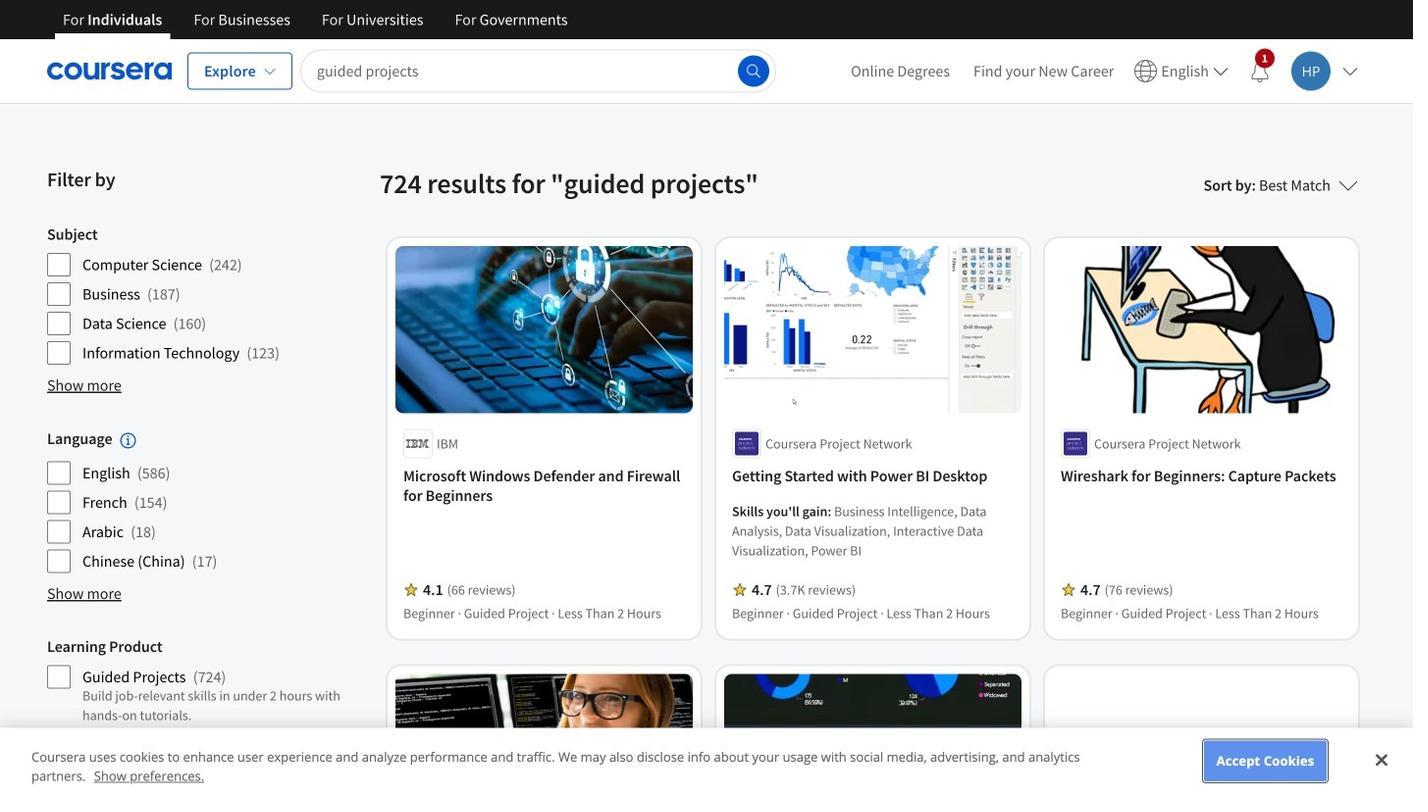 Task type: describe. For each thing, give the bounding box(es) containing it.
2 (4.7 stars) element from the left
[[1080, 580, 1101, 600]]

1 group from the top
[[47, 225, 368, 366]]

information about this filter group image
[[120, 433, 136, 449]]

help center image
[[1362, 747, 1386, 770]]

3 group from the top
[[47, 637, 368, 733]]

banner navigation
[[47, 0, 584, 39]]

1 (4.7 stars) element from the left
[[752, 580, 772, 600]]

(4.1 stars) element
[[423, 580, 443, 600]]

2 group from the top
[[47, 429, 368, 574]]



Task type: locate. For each thing, give the bounding box(es) containing it.
group
[[47, 225, 368, 366], [47, 429, 368, 574], [47, 637, 368, 733]]

privacy alert dialog
[[0, 728, 1413, 798]]

2 vertical spatial group
[[47, 637, 368, 733]]

0 horizontal spatial (4.7 stars) element
[[752, 580, 772, 600]]

1 vertical spatial group
[[47, 429, 368, 574]]

None search field
[[300, 50, 776, 93]]

(4.7 stars) element
[[752, 580, 772, 600], [1080, 580, 1101, 600]]

0 vertical spatial group
[[47, 225, 368, 366]]

coursera image
[[47, 55, 172, 87]]

What do you want to learn? text field
[[300, 50, 776, 93]]

1 horizontal spatial (4.7 stars) element
[[1080, 580, 1101, 600]]



Task type: vqa. For each thing, say whether or not it's contained in the screenshot.
second "group"
yes



